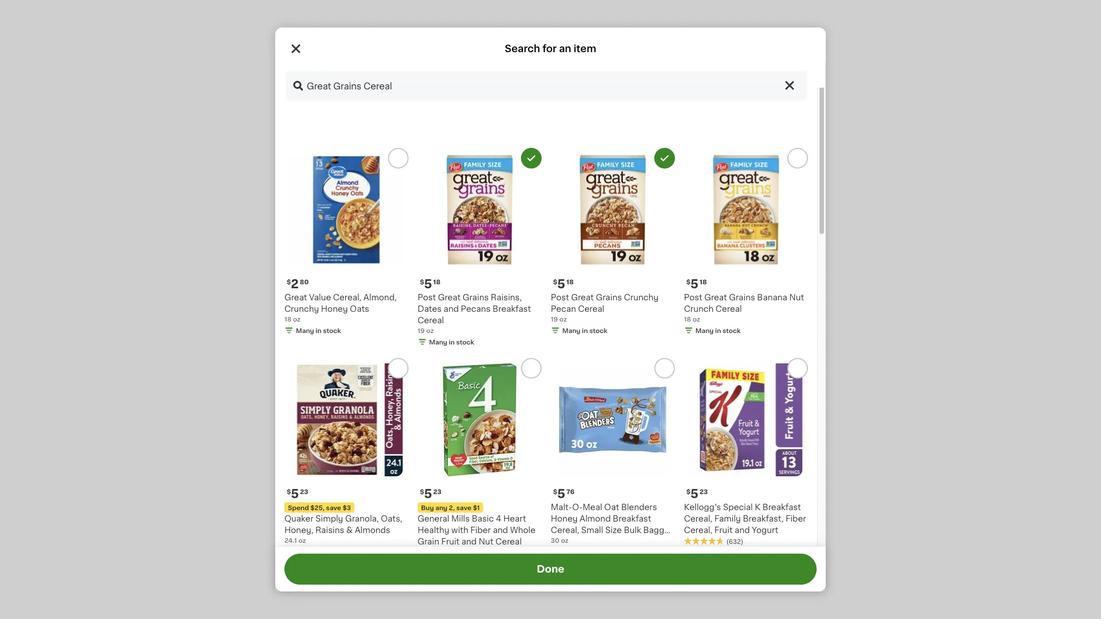Task type: vqa. For each thing, say whether or not it's contained in the screenshot.
Post Great Grains Banana Nut Crunch Cereal Post
yes



Task type: describe. For each thing, give the bounding box(es) containing it.
many in stock for honey
[[296, 328, 341, 334]]

cereal, up 16.3 oz
[[684, 527, 713, 535]]

many in stock for and
[[429, 339, 475, 345]]

$ 5 23 for kellogg's
[[687, 488, 708, 500]]

in for cereal
[[582, 328, 588, 334]]

almonds
[[355, 527, 391, 535]]

spend
[[288, 505, 309, 511]]

$ for kellogg's special k breakfast cereal, family breakfast, fiber cereal, fruit and yogurt
[[687, 489, 691, 495]]

healthy
[[418, 527, 450, 535]]

mills
[[452, 515, 470, 523]]

fruit inside 'kellogg's special k breakfast cereal, family breakfast, fiber cereal, fruit and yogurt'
[[715, 527, 733, 535]]

18 inside great value cereal, almond, crunchy honey oats 18 oz
[[285, 316, 292, 322]]

30
[[551, 538, 560, 544]]

24.1
[[285, 538, 297, 544]]

$3
[[343, 505, 351, 511]]

general mills basic 4 heart healthy with fiber and whole grain fruit and nut cereal
[[418, 515, 536, 546]]

granola,
[[345, 515, 379, 523]]

(632)
[[727, 539, 744, 545]]

small
[[582, 527, 604, 535]]

general
[[418, 515, 450, 523]]

pecans
[[461, 305, 491, 313]]

almond
[[580, 515, 611, 523]]

5 for kellogg's special k breakfast cereal, family breakfast, fiber cereal, fruit and yogurt
[[691, 488, 699, 500]]

cereal, down kellogg's
[[684, 515, 713, 523]]

crunchy inside post great grains crunchy pecan cereal 19 oz
[[624, 293, 659, 301]]

cereal inside post great grains crunchy pecan cereal 19 oz
[[578, 305, 605, 313]]

cereal inside "malt-o-meal oat blenders honey almond breakfast cereal, small size bulk bagged cereal"
[[551, 538, 577, 546]]

o-
[[573, 504, 583, 512]]

size
[[606, 527, 622, 535]]

19 inside post great grains crunchy pecan cereal 19 oz
[[551, 316, 558, 322]]

fruit inside general mills basic 4 heart healthy with fiber and whole grain fruit and nut cereal
[[442, 538, 460, 546]]

pecan
[[551, 305, 576, 313]]

many in stock for crunch
[[696, 328, 741, 334]]

76
[[567, 489, 575, 495]]

cereal, inside "malt-o-meal oat blenders honey almond breakfast cereal, small size bulk bagged cereal"
[[551, 527, 580, 535]]

post for post great grains crunchy pecan cereal
[[551, 293, 569, 301]]

quaker
[[285, 515, 314, 523]]

post great grains banana nut crunch cereal 18 oz
[[684, 293, 805, 322]]

crunchy inside great value cereal, almond, crunchy honey oats 18 oz
[[285, 305, 319, 313]]

grains for raisins,
[[463, 293, 489, 301]]

raisins
[[316, 527, 344, 535]]

Search Walmart... field
[[285, 70, 809, 102]]

breakfast,
[[743, 515, 784, 523]]

oz inside the post great grains banana nut crunch cereal 18 oz
[[693, 316, 701, 322]]

1 save from the left
[[326, 505, 341, 511]]

18 for post great grains crunchy pecan cereal
[[567, 279, 574, 285]]

whole
[[510, 527, 536, 535]]

post for post great grains raisins, dates and pecans breakfast cereal
[[418, 293, 436, 301]]

grains for crunchy
[[596, 293, 622, 301]]

with
[[452, 527, 469, 535]]

kellogg's special k breakfast cereal, family breakfast, fiber cereal, fruit and yogurt
[[684, 504, 807, 535]]

banana
[[758, 293, 788, 301]]

5 for post great grains raisins, dates and pecans breakfast cereal
[[424, 278, 432, 290]]

malt-o-meal oat blenders honey almond breakfast cereal, small size bulk bagged cereal
[[551, 504, 675, 546]]

stock for cereal
[[590, 328, 608, 334]]

16.3
[[684, 548, 697, 555]]

18 inside the post great grains banana nut crunch cereal 18 oz
[[684, 316, 692, 322]]

fiber for 5
[[786, 515, 807, 523]]

honey for o-
[[551, 515, 578, 523]]

$ 2 80
[[287, 278, 309, 290]]

oat
[[605, 504, 620, 512]]

meal
[[583, 504, 603, 512]]

23 for spend
[[300, 489, 309, 495]]

$ 5 18 for post great grains crunchy pecan cereal
[[553, 278, 574, 290]]

almond,
[[364, 293, 397, 301]]

oz right 16.3
[[699, 548, 707, 555]]

19 inside post great grains raisins, dates and pecans breakfast cereal 19 oz
[[418, 328, 425, 334]]

an
[[559, 44, 572, 54]]

bulk
[[624, 527, 642, 535]]

dates
[[418, 305, 442, 313]]

great for post great grains crunchy pecan cereal
[[572, 293, 594, 301]]

heart
[[504, 515, 526, 523]]

breakfast for malt-o-meal oat blenders honey almond breakfast cereal, small size bulk bagged cereal
[[613, 515, 652, 523]]

$25,
[[311, 505, 325, 511]]

value
[[309, 293, 331, 301]]

stock for and
[[457, 339, 475, 345]]

breakfast inside 'kellogg's special k breakfast cereal, family breakfast, fiber cereal, fruit and yogurt'
[[763, 504, 802, 512]]

buy
[[421, 505, 434, 511]]

nut inside the post great grains banana nut crunch cereal 18 oz
[[790, 293, 805, 301]]

and down 4
[[493, 527, 508, 535]]

post great grains crunchy pecan cereal 19 oz
[[551, 293, 659, 322]]

oz inside post great grains crunchy pecan cereal 19 oz
[[560, 316, 567, 322]]

and down with on the bottom
[[462, 538, 477, 546]]

spend $25, save $3
[[288, 505, 351, 511]]

oats,
[[381, 515, 403, 523]]

5 for buy any 2, save $1
[[424, 488, 432, 500]]

many for and
[[429, 339, 448, 345]]

oz inside 'quaker simply granola, oats, honey, raisins & almonds 24.1 oz'
[[299, 538, 306, 544]]

post for post great grains banana nut crunch cereal
[[684, 293, 703, 301]]

oats
[[350, 305, 369, 313]]

for
[[543, 44, 557, 54]]

$1
[[473, 505, 480, 511]]

&
[[347, 527, 353, 535]]

grain
[[418, 538, 440, 546]]

fiber for buy any 2, save $1
[[471, 527, 491, 535]]

buy any 2, save $1
[[421, 505, 480, 511]]

honey for value
[[321, 305, 348, 313]]

breakfast for post great grains raisins, dates and pecans breakfast cereal 19 oz
[[493, 305, 531, 313]]

$ 5 18 for post great grains banana nut crunch cereal
[[687, 278, 707, 290]]



Task type: locate. For each thing, give the bounding box(es) containing it.
honey down value
[[321, 305, 348, 313]]

23 up spend
[[300, 489, 309, 495]]

3 grains from the left
[[730, 293, 756, 301]]

0 horizontal spatial post
[[418, 293, 436, 301]]

0 vertical spatial fruit
[[715, 527, 733, 535]]

1 horizontal spatial honey
[[551, 515, 578, 523]]

oz down the honey,
[[299, 538, 306, 544]]

1 23 from the left
[[300, 489, 309, 495]]

1 horizontal spatial unselect item image
[[660, 153, 670, 164]]

0 vertical spatial 19
[[551, 316, 558, 322]]

post up crunch
[[684, 293, 703, 301]]

grains for banana
[[730, 293, 756, 301]]

cereal,
[[333, 293, 362, 301], [684, 515, 713, 523], [551, 527, 580, 535], [684, 527, 713, 535]]

many in stock down post great grains raisins, dates and pecans breakfast cereal 19 oz
[[429, 339, 475, 345]]

search
[[505, 44, 540, 54]]

1 horizontal spatial crunchy
[[624, 293, 659, 301]]

in down the post great grains banana nut crunch cereal 18 oz
[[716, 328, 722, 334]]

$ 5 18 up dates on the left of page
[[420, 278, 441, 290]]

oz inside post great grains raisins, dates and pecans breakfast cereal 19 oz
[[427, 328, 434, 334]]

$ 5 23 up spend
[[287, 488, 309, 500]]

5 up dates on the left of page
[[424, 278, 432, 290]]

many for crunch
[[696, 328, 714, 334]]

many in stock
[[296, 328, 341, 334], [563, 328, 608, 334], [696, 328, 741, 334], [429, 339, 475, 345]]

1 horizontal spatial 19
[[551, 316, 558, 322]]

$ for great value cereal, almond, crunchy honey oats
[[287, 279, 291, 285]]

and inside 'kellogg's special k breakfast cereal, family breakfast, fiber cereal, fruit and yogurt'
[[735, 527, 750, 535]]

$ up dates on the left of page
[[420, 279, 424, 285]]

0 vertical spatial breakfast
[[493, 305, 531, 313]]

$ left 76 on the right
[[553, 489, 558, 495]]

post
[[418, 293, 436, 301], [551, 293, 569, 301], [684, 293, 703, 301]]

0 horizontal spatial grains
[[463, 293, 489, 301]]

many for honey
[[296, 328, 314, 334]]

1 horizontal spatial grains
[[596, 293, 622, 301]]

cereal inside general mills basic 4 heart healthy with fiber and whole grain fruit and nut cereal
[[496, 538, 522, 546]]

3 $ 5 18 from the left
[[687, 278, 707, 290]]

80
[[300, 279, 309, 285]]

5 for post great grains crunchy pecan cereal
[[558, 278, 566, 290]]

$ left '80'
[[287, 279, 291, 285]]

2 horizontal spatial $ 5 23
[[687, 488, 708, 500]]

cereal
[[578, 305, 605, 313], [716, 305, 742, 313], [418, 316, 444, 324], [496, 538, 522, 546], [551, 538, 577, 546]]

0 vertical spatial honey
[[321, 305, 348, 313]]

1 horizontal spatial post
[[551, 293, 569, 301]]

any
[[436, 505, 448, 511]]

malt-
[[551, 504, 573, 512]]

1 vertical spatial nut
[[479, 538, 494, 546]]

nut inside general mills basic 4 heart healthy with fiber and whole grain fruit and nut cereal
[[479, 538, 494, 546]]

5 up spend
[[291, 488, 299, 500]]

great inside the post great grains banana nut crunch cereal 18 oz
[[705, 293, 727, 301]]

crunch
[[684, 305, 714, 313]]

special
[[724, 504, 753, 512]]

$ up pecan
[[553, 279, 558, 285]]

1 horizontal spatial breakfast
[[613, 515, 652, 523]]

18 up pecan
[[567, 279, 574, 285]]

dialog containing 2
[[275, 28, 826, 620]]

nut right banana
[[790, 293, 805, 301]]

1 vertical spatial breakfast
[[763, 504, 802, 512]]

fiber
[[786, 515, 807, 523], [471, 527, 491, 535]]

breakfast inside post great grains raisins, dates and pecans breakfast cereal 19 oz
[[493, 305, 531, 313]]

18 for post great grains raisins, dates and pecans breakfast cereal
[[434, 279, 441, 285]]

grains
[[463, 293, 489, 301], [596, 293, 622, 301], [730, 293, 756, 301]]

simply
[[316, 515, 343, 523]]

save
[[326, 505, 341, 511], [457, 505, 472, 511]]

bagged
[[644, 527, 675, 535]]

great up crunch
[[705, 293, 727, 301]]

0 horizontal spatial fruit
[[442, 538, 460, 546]]

★★★★★
[[684, 538, 725, 546], [684, 538, 725, 546]]

0 vertical spatial nut
[[790, 293, 805, 301]]

$ up buy on the left
[[420, 489, 424, 495]]

23 for buy
[[434, 489, 442, 495]]

18
[[434, 279, 441, 285], [567, 279, 574, 285], [700, 279, 707, 285], [285, 316, 292, 322], [684, 316, 692, 322]]

1 horizontal spatial fruit
[[715, 527, 733, 535]]

1 vertical spatial crunchy
[[285, 305, 319, 313]]

1 horizontal spatial nut
[[790, 293, 805, 301]]

1 horizontal spatial 23
[[434, 489, 442, 495]]

many
[[296, 328, 314, 334], [563, 328, 581, 334], [696, 328, 714, 334], [429, 339, 448, 345]]

grains inside post great grains crunchy pecan cereal 19 oz
[[596, 293, 622, 301]]

$ up spend
[[287, 489, 291, 495]]

many for cereal
[[563, 328, 581, 334]]

$ inside $ 5 76
[[553, 489, 558, 495]]

fruit
[[715, 527, 733, 535], [442, 538, 460, 546]]

item
[[574, 44, 597, 54]]

0 horizontal spatial honey
[[321, 305, 348, 313]]

stock down the post great grains banana nut crunch cereal 18 oz
[[723, 328, 741, 334]]

many in stock down great value cereal, almond, crunchy honey oats 18 oz
[[296, 328, 341, 334]]

18 for post great grains banana nut crunch cereal
[[700, 279, 707, 285]]

in for and
[[449, 339, 455, 345]]

5 for malt-o-meal oat blenders honey almond breakfast cereal, small size bulk bagged cereal
[[558, 488, 566, 500]]

post inside post great grains crunchy pecan cereal 19 oz
[[551, 293, 569, 301]]

cereal inside the post great grains banana nut crunch cereal 18 oz
[[716, 305, 742, 313]]

$ 5 23 up kellogg's
[[687, 488, 708, 500]]

k
[[755, 504, 761, 512]]

19 down pecan
[[551, 316, 558, 322]]

1 vertical spatial 19
[[418, 328, 425, 334]]

23 for kellogg's
[[700, 489, 708, 495]]

1 $ 5 23 from the left
[[287, 488, 309, 500]]

save up mills
[[457, 505, 472, 511]]

many down crunch
[[696, 328, 714, 334]]

$ up kellogg's
[[687, 489, 691, 495]]

5 for spend $25, save $3
[[291, 488, 299, 500]]

product group
[[285, 148, 409, 338], [418, 148, 542, 349], [551, 148, 675, 338], [684, 148, 809, 338], [285, 358, 409, 581], [418, 358, 542, 593], [551, 358, 675, 559], [684, 358, 809, 570]]

16.3 oz
[[684, 548, 707, 555]]

0 horizontal spatial save
[[326, 505, 341, 511]]

0 horizontal spatial 23
[[300, 489, 309, 495]]

0 horizontal spatial breakfast
[[493, 305, 531, 313]]

cereal inside post great grains raisins, dates and pecans breakfast cereal 19 oz
[[418, 316, 444, 324]]

2 horizontal spatial grains
[[730, 293, 756, 301]]

$
[[287, 279, 291, 285], [420, 279, 424, 285], [553, 279, 558, 285], [687, 279, 691, 285], [287, 489, 291, 495], [420, 489, 424, 495], [553, 489, 558, 495], [687, 489, 691, 495]]

1 grains from the left
[[463, 293, 489, 301]]

honey,
[[285, 527, 314, 535]]

$ 5 23 up buy on the left
[[420, 488, 442, 500]]

many down dates on the left of page
[[429, 339, 448, 345]]

5 up buy on the left
[[424, 488, 432, 500]]

basic
[[472, 515, 494, 523]]

$ inside $ 2 80
[[287, 279, 291, 285]]

family
[[715, 515, 741, 523]]

many down value
[[296, 328, 314, 334]]

honey inside great value cereal, almond, crunchy honey oats 18 oz
[[321, 305, 348, 313]]

2 horizontal spatial 23
[[700, 489, 708, 495]]

stock for honey
[[323, 328, 341, 334]]

1 horizontal spatial $ 5 23
[[420, 488, 442, 500]]

many down pecan
[[563, 328, 581, 334]]

2 unselect item image from the left
[[660, 153, 670, 164]]

in down great value cereal, almond, crunchy honey oats 18 oz
[[316, 328, 322, 334]]

0 horizontal spatial $ 5 18
[[420, 278, 441, 290]]

18 down crunch
[[684, 316, 692, 322]]

product group containing 2
[[285, 148, 409, 338]]

raisins,
[[491, 293, 522, 301]]

$ for buy any 2, save $1
[[420, 489, 424, 495]]

2
[[291, 278, 299, 290]]

$ for post great grains raisins, dates and pecans breakfast cereal
[[420, 279, 424, 285]]

23 up kellogg's
[[700, 489, 708, 495]]

kellogg's
[[684, 504, 722, 512]]

cereal right crunch
[[716, 305, 742, 313]]

dialog
[[275, 28, 826, 620]]

18 up crunch
[[700, 279, 707, 285]]

3 post from the left
[[684, 293, 703, 301]]

honey inside "malt-o-meal oat blenders honey almond breakfast cereal, small size bulk bagged cereal"
[[551, 515, 578, 523]]

$ 5 18 for post great grains raisins, dates and pecans breakfast cereal
[[420, 278, 441, 290]]

blenders
[[622, 504, 658, 512]]

3 great from the left
[[572, 293, 594, 301]]

4
[[496, 515, 502, 523]]

0 horizontal spatial unselect item image
[[527, 153, 537, 164]]

0 vertical spatial fiber
[[786, 515, 807, 523]]

grains inside post great grains raisins, dates and pecans breakfast cereal 19 oz
[[463, 293, 489, 301]]

3 $ 5 23 from the left
[[687, 488, 708, 500]]

1 $ 5 18 from the left
[[420, 278, 441, 290]]

post inside the post great grains banana nut crunch cereal 18 oz
[[684, 293, 703, 301]]

oz down dates on the left of page
[[427, 328, 434, 334]]

many in stock down crunch
[[696, 328, 741, 334]]

2 post from the left
[[551, 293, 569, 301]]

1 horizontal spatial save
[[457, 505, 472, 511]]

cereal down dates on the left of page
[[418, 316, 444, 324]]

0 horizontal spatial $ 5 23
[[287, 488, 309, 500]]

post up pecan
[[551, 293, 569, 301]]

$ for malt-o-meal oat blenders honey almond breakfast cereal, small size bulk bagged cereal
[[553, 489, 558, 495]]

1 vertical spatial honey
[[551, 515, 578, 523]]

save up simply
[[326, 505, 341, 511]]

1 horizontal spatial fiber
[[786, 515, 807, 523]]

2 $ 5 18 from the left
[[553, 278, 574, 290]]

great up dates on the left of page
[[438, 293, 461, 301]]

in inside product 'group'
[[316, 328, 322, 334]]

and right dates on the left of page
[[444, 305, 459, 313]]

$ 5 23
[[287, 488, 309, 500], [420, 488, 442, 500], [687, 488, 708, 500]]

and
[[444, 305, 459, 313], [493, 527, 508, 535], [735, 527, 750, 535], [462, 538, 477, 546]]

great for post great grains banana nut crunch cereal
[[705, 293, 727, 301]]

oz down $ 2 80
[[293, 316, 301, 322]]

breakfast inside "malt-o-meal oat blenders honey almond breakfast cereal, small size bulk bagged cereal"
[[613, 515, 652, 523]]

2 23 from the left
[[434, 489, 442, 495]]

in down post great grains crunchy pecan cereal 19 oz
[[582, 328, 588, 334]]

post great grains raisins, dates and pecans breakfast cereal 19 oz
[[418, 293, 531, 334]]

$ for post great grains crunchy pecan cereal
[[553, 279, 558, 285]]

and up (632)
[[735, 527, 750, 535]]

crunchy
[[624, 293, 659, 301], [285, 305, 319, 313]]

5
[[424, 278, 432, 290], [558, 278, 566, 290], [691, 278, 699, 290], [291, 488, 299, 500], [424, 488, 432, 500], [558, 488, 566, 500], [691, 488, 699, 500]]

$ 5 18 up crunch
[[687, 278, 707, 290]]

cereal, up the 30 oz
[[551, 527, 580, 535]]

fruit down with on the bottom
[[442, 538, 460, 546]]

honey
[[321, 305, 348, 313], [551, 515, 578, 523]]

search for an item
[[505, 44, 597, 54]]

2 vertical spatial breakfast
[[613, 515, 652, 523]]

2 horizontal spatial post
[[684, 293, 703, 301]]

cereal up done button
[[551, 538, 577, 546]]

cereal, up the oats
[[333, 293, 362, 301]]

$ for spend $25, save $3
[[287, 489, 291, 495]]

breakfast up 'bulk'
[[613, 515, 652, 523]]

oz inside great value cereal, almond, crunchy honey oats 18 oz
[[293, 316, 301, 322]]

fiber inside general mills basic 4 heart healthy with fiber and whole grain fruit and nut cereal
[[471, 527, 491, 535]]

unselect item image for post great grains crunchy pecan cereal
[[660, 153, 670, 164]]

and inside post great grains raisins, dates and pecans breakfast cereal 19 oz
[[444, 305, 459, 313]]

2 horizontal spatial breakfast
[[763, 504, 802, 512]]

oz down pecan
[[560, 316, 567, 322]]

oz right 30
[[561, 538, 569, 544]]

19 down dates on the left of page
[[418, 328, 425, 334]]

$ 5 18 up pecan
[[553, 278, 574, 290]]

5 up pecan
[[558, 278, 566, 290]]

18 down 2
[[285, 316, 292, 322]]

cereal, inside great value cereal, almond, crunchy honey oats 18 oz
[[333, 293, 362, 301]]

1 vertical spatial fruit
[[442, 538, 460, 546]]

great inside great value cereal, almond, crunchy honey oats 18 oz
[[285, 293, 307, 301]]

5 up crunch
[[691, 278, 699, 290]]

breakfast up 'breakfast,'
[[763, 504, 802, 512]]

many in stock inside product 'group'
[[296, 328, 341, 334]]

breakfast down raisins,
[[493, 305, 531, 313]]

1 post from the left
[[418, 293, 436, 301]]

18 up dates on the left of page
[[434, 279, 441, 285]]

2 horizontal spatial $ 5 18
[[687, 278, 707, 290]]

5 up kellogg's
[[691, 488, 699, 500]]

0 horizontal spatial crunchy
[[285, 305, 319, 313]]

great inside post great grains crunchy pecan cereal 19 oz
[[572, 293, 594, 301]]

fiber down basic
[[471, 527, 491, 535]]

0 vertical spatial crunchy
[[624, 293, 659, 301]]

5 left 76 on the right
[[558, 488, 566, 500]]

many inside product 'group'
[[296, 328, 314, 334]]

unselect item image for post great grains raisins, dates and pecans breakfast cereal
[[527, 153, 537, 164]]

19
[[551, 316, 558, 322], [418, 328, 425, 334]]

many in stock for cereal
[[563, 328, 608, 334]]

$ 5 23 for spend
[[287, 488, 309, 500]]

2 great from the left
[[438, 293, 461, 301]]

post up dates on the left of page
[[418, 293, 436, 301]]

oz
[[293, 316, 301, 322], [560, 316, 567, 322], [693, 316, 701, 322], [427, 328, 434, 334], [299, 538, 306, 544], [561, 538, 569, 544], [699, 548, 707, 555]]

$ up crunch
[[687, 279, 691, 285]]

great up pecan
[[572, 293, 594, 301]]

post inside post great grains raisins, dates and pecans breakfast cereal 19 oz
[[418, 293, 436, 301]]

fiber inside 'kellogg's special k breakfast cereal, family breakfast, fiber cereal, fruit and yogurt'
[[786, 515, 807, 523]]

unselect item image
[[527, 153, 537, 164], [660, 153, 670, 164]]

2 $ 5 23 from the left
[[420, 488, 442, 500]]

None search field
[[285, 70, 809, 102]]

$ for post great grains banana nut crunch cereal
[[687, 279, 691, 285]]

stock down post great grains raisins, dates and pecans breakfast cereal 19 oz
[[457, 339, 475, 345]]

done
[[537, 565, 565, 575]]

oz down crunch
[[693, 316, 701, 322]]

3 23 from the left
[[700, 489, 708, 495]]

great inside post great grains raisins, dates and pecans breakfast cereal 19 oz
[[438, 293, 461, 301]]

2 save from the left
[[457, 505, 472, 511]]

5 for post great grains banana nut crunch cereal
[[691, 278, 699, 290]]

fiber right 'breakfast,'
[[786, 515, 807, 523]]

1 horizontal spatial $ 5 18
[[553, 278, 574, 290]]

2,
[[449, 505, 455, 511]]

great
[[285, 293, 307, 301], [438, 293, 461, 301], [572, 293, 594, 301], [705, 293, 727, 301]]

great for post great grains raisins, dates and pecans breakfast cereal
[[438, 293, 461, 301]]

$ 5 18
[[420, 278, 441, 290], [553, 278, 574, 290], [687, 278, 707, 290]]

$ 5 23 for buy
[[420, 488, 442, 500]]

nut down basic
[[479, 538, 494, 546]]

stock down great value cereal, almond, crunchy honey oats 18 oz
[[323, 328, 341, 334]]

yogurt
[[752, 527, 779, 535]]

in for honey
[[316, 328, 322, 334]]

fruit down family
[[715, 527, 733, 535]]

great down 2
[[285, 293, 307, 301]]

cereal down whole
[[496, 538, 522, 546]]

1 unselect item image from the left
[[527, 153, 537, 164]]

1 vertical spatial fiber
[[471, 527, 491, 535]]

quaker simply granola, oats, honey, raisins & almonds 24.1 oz
[[285, 515, 403, 544]]

23
[[300, 489, 309, 495], [434, 489, 442, 495], [700, 489, 708, 495]]

0 horizontal spatial nut
[[479, 538, 494, 546]]

stock down post great grains crunchy pecan cereal 19 oz
[[590, 328, 608, 334]]

2 grains from the left
[[596, 293, 622, 301]]

great value cereal, almond, crunchy honey oats 18 oz
[[285, 293, 397, 322]]

many in stock down post great grains crunchy pecan cereal 19 oz
[[563, 328, 608, 334]]

grains inside the post great grains banana nut crunch cereal 18 oz
[[730, 293, 756, 301]]

nut
[[790, 293, 805, 301], [479, 538, 494, 546]]

honey down malt- at the bottom right of the page
[[551, 515, 578, 523]]

in for crunch
[[716, 328, 722, 334]]

30 oz
[[551, 538, 569, 544]]

0 horizontal spatial 19
[[418, 328, 425, 334]]

0 horizontal spatial fiber
[[471, 527, 491, 535]]

cereal right pecan
[[578, 305, 605, 313]]

4 great from the left
[[705, 293, 727, 301]]

stock for crunch
[[723, 328, 741, 334]]

1 great from the left
[[285, 293, 307, 301]]

done button
[[285, 554, 817, 585]]

23 up any
[[434, 489, 442, 495]]

in
[[316, 328, 322, 334], [582, 328, 588, 334], [716, 328, 722, 334], [449, 339, 455, 345]]

stock
[[323, 328, 341, 334], [590, 328, 608, 334], [723, 328, 741, 334], [457, 339, 475, 345]]

in down post great grains raisins, dates and pecans breakfast cereal 19 oz
[[449, 339, 455, 345]]

$ 5 76
[[553, 488, 575, 500]]



